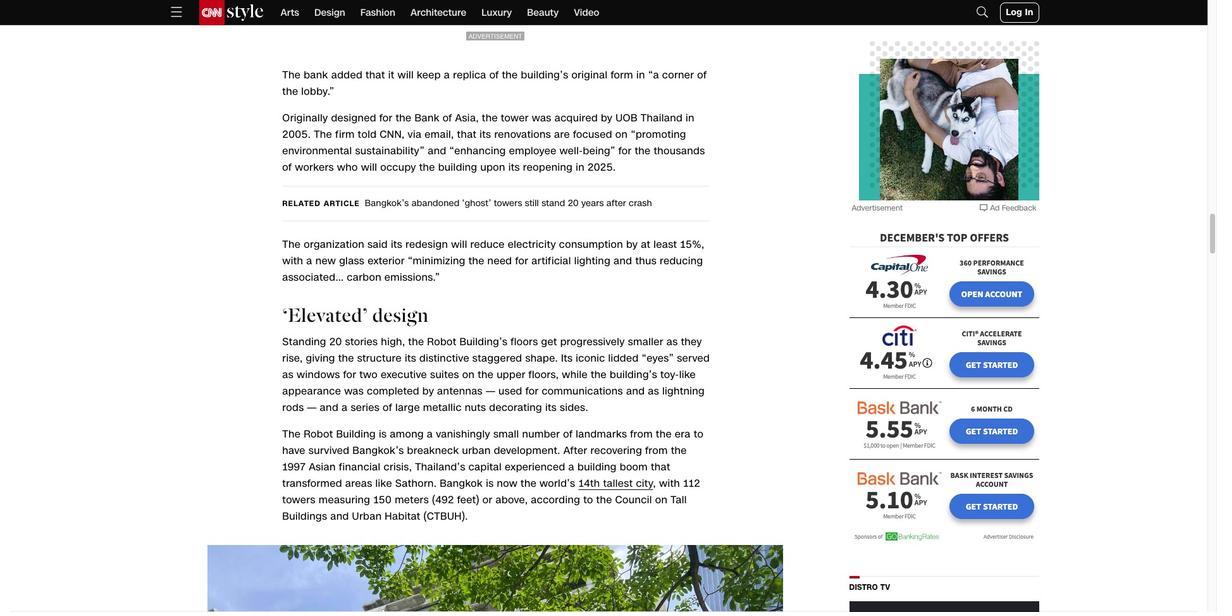 Task type: locate. For each thing, give the bounding box(es) containing it.
1 horizontal spatial towers
[[494, 197, 522, 209]]

the left bank
[[282, 68, 301, 82]]

on
[[615, 127, 628, 142], [462, 368, 475, 382], [655, 493, 667, 507]]

firm
[[335, 127, 355, 142]]

was inside standing 20 stories high, the robot building's floors get progressively smaller as they rise, giving the structure its distinctive staggered shape. its iconic lidded "eyes" served as windows for two executive suites on the upper floors, while the building's toy-like appearance was completed by antennas — used for communications and as lightning rods — and a series of large metallic nuts decorating its sides.
[[344, 384, 364, 399]]

20 left years
[[568, 197, 579, 209]]

to right era
[[694, 427, 704, 442]]

a inside the bank added that it will keep a replica of the building's original form in "a corner of the lobby."
[[444, 68, 450, 82]]

organization
[[304, 237, 364, 252]]

luxury link
[[482, 0, 512, 25]]

well-
[[560, 144, 583, 158]]

2005.
[[282, 127, 311, 142]]

in down the well- on the left
[[576, 160, 584, 175]]

by inside standing 20 stories high, the robot building's floors get progressively smaller as they rise, giving the structure its distinctive staggered shape. its iconic lidded "eyes" served as windows for two executive suites on the upper floors, while the building's toy-like appearance was completed by antennas — used for communications and as lightning rods — and a series of large metallic nuts decorating its sides.
[[422, 384, 434, 399]]

iconic
[[576, 351, 605, 366]]

bangkok's up financial
[[353, 444, 404, 458]]

bangkok's
[[365, 197, 409, 209], [353, 444, 404, 458]]

0 vertical spatial to
[[694, 427, 704, 442]]

1 horizontal spatial on
[[615, 127, 628, 142]]

series
[[351, 401, 380, 415]]

1 vertical spatial by
[[626, 237, 638, 252]]

0 horizontal spatial like
[[375, 476, 392, 491]]

will inside the bank added that it will keep a replica of the building's original form in "a corner of the lobby."
[[398, 68, 414, 82]]

email,
[[425, 127, 454, 142]]

its
[[480, 127, 491, 142], [508, 160, 520, 175], [391, 237, 402, 252], [405, 351, 416, 366], [545, 401, 557, 415]]

the for robot
[[282, 427, 301, 442]]

0 vertical spatial on
[[615, 127, 628, 142]]

tallest
[[603, 476, 633, 491]]

a right keep
[[444, 68, 450, 82]]

0 horizontal spatial building's
[[521, 68, 568, 82]]

1 vertical spatial that
[[457, 127, 477, 142]]

sides.
[[560, 401, 588, 415]]

"eyes"
[[642, 351, 674, 366]]

0 horizontal spatial is
[[379, 427, 387, 442]]

building's left original
[[521, 68, 568, 82]]

2 vertical spatial on
[[655, 493, 667, 507]]

reopening
[[523, 160, 573, 175]]

building up 14th
[[578, 460, 617, 475]]

2 horizontal spatial in
[[686, 111, 694, 125]]

1 horizontal spatial by
[[601, 111, 613, 125]]

0 vertical spatial from
[[630, 427, 653, 442]]

— down 'appearance'
[[307, 401, 317, 415]]

video
[[574, 6, 599, 19]]

originally
[[282, 111, 328, 125]]

standing
[[282, 335, 326, 349]]

with
[[282, 254, 303, 268], [659, 476, 680, 491]]

stand
[[542, 197, 565, 209]]

in left '"a' on the top right of page
[[636, 68, 645, 82]]

2 vertical spatial will
[[451, 237, 467, 252]]

thailand's
[[415, 460, 465, 475]]

a left new
[[306, 254, 312, 268]]

floors,
[[529, 368, 559, 382]]

the up associated…
[[282, 237, 301, 252]]

towers up buildings
[[282, 493, 316, 507]]

its right the upon
[[508, 160, 520, 175]]

2 horizontal spatial will
[[451, 237, 467, 252]]

on up antennas at left
[[462, 368, 475, 382]]

1 horizontal spatial will
[[398, 68, 414, 82]]

that left it
[[366, 68, 385, 82]]

as down the rise,
[[282, 368, 294, 382]]

building inside originally designed for the bank of asia, the tower was acquired by uob thailand in 2005. the firm told cnn, via email, that its renovations are focused on "promoting environmental sustainability" and "enhancing employee well-being" for the thousands of workers who will occupy the building upon its reopening in 2025.
[[438, 160, 477, 175]]

financial
[[339, 460, 381, 475]]

years
[[581, 197, 604, 209]]

abandoned
[[412, 197, 460, 209]]

1 horizontal spatial as
[[648, 384, 659, 399]]

20 up giving in the bottom of the page
[[329, 335, 342, 349]]

acquired
[[555, 111, 598, 125]]

areas
[[345, 476, 372, 491]]

robot
[[427, 335, 456, 349], [304, 427, 333, 442]]

of down the completed
[[383, 401, 392, 415]]

upon
[[480, 160, 505, 175]]

was
[[532, 111, 551, 125], [344, 384, 364, 399]]

2 vertical spatial as
[[648, 384, 659, 399]]

1 vertical spatial from
[[645, 444, 668, 458]]

and down 'email,'
[[428, 144, 446, 158]]

advertisement region
[[849, 0, 1039, 200]]

0 horizontal spatial as
[[282, 368, 294, 382]]

in inside the bank added that it will keep a replica of the building's original form in "a corner of the lobby."
[[636, 68, 645, 82]]

from up recovering
[[630, 427, 653, 442]]

that inside the robot building is among a vanishingly small number of landmarks from the era to have survived bangkok's breakneck urban development. after recovering from the 1997 asian financial crisis, thailand's capital experienced a building boom that transformed areas like sathorn. bangkok is now the world's
[[651, 460, 670, 475]]

1 horizontal spatial that
[[457, 127, 477, 142]]

0 horizontal spatial towers
[[282, 493, 316, 507]]

its left sides.
[[545, 401, 557, 415]]

1 horizontal spatial to
[[694, 427, 704, 442]]

0 vertical spatial was
[[532, 111, 551, 125]]

by up metallic
[[422, 384, 434, 399]]

is up or
[[486, 476, 494, 491]]

habitat
[[385, 509, 420, 524]]

the inside the organization said its redesign will reduce electricity consumption by at least 15%, with a new glass exterior "minimizing the need for artificial lighting and thus reducing associated… carbon emissions."
[[282, 237, 301, 252]]

added
[[331, 68, 363, 82]]

asia,
[[455, 111, 479, 125]]

for down floors,
[[525, 384, 539, 399]]

on down uob
[[615, 127, 628, 142]]

14th tallest city link
[[578, 476, 653, 491]]

with right ,
[[659, 476, 680, 491]]

the for bank
[[282, 68, 301, 82]]

with up associated…
[[282, 254, 303, 268]]

appearance
[[282, 384, 341, 399]]

0 horizontal spatial building
[[438, 160, 477, 175]]

— left used
[[486, 384, 495, 399]]

by left at
[[626, 237, 638, 252]]

a down after
[[568, 460, 574, 475]]

will right who
[[361, 160, 377, 175]]

to down 14th
[[583, 493, 593, 507]]

building's down the lidded
[[610, 368, 657, 382]]

that up ,
[[651, 460, 670, 475]]

the left lobby."
[[282, 84, 298, 99]]

1 horizontal spatial was
[[532, 111, 551, 125]]

0 horizontal spatial will
[[361, 160, 377, 175]]

2 vertical spatial by
[[422, 384, 434, 399]]

2 horizontal spatial by
[[626, 237, 638, 252]]

2 horizontal spatial that
[[651, 460, 670, 475]]

as left they
[[667, 335, 678, 349]]

to inside the robot building is among a vanishingly small number of landmarks from the era to have survived bangkok's breakneck urban development. after recovering from the 1997 asian financial crisis, thailand's capital experienced a building boom that transformed areas like sathorn. bangkok is now the world's
[[694, 427, 704, 442]]

0 horizontal spatial 20
[[329, 335, 342, 349]]

0 vertical spatial building
[[438, 160, 477, 175]]

the down staggered
[[478, 368, 494, 382]]

as left lightning
[[648, 384, 659, 399]]

of right replica
[[489, 68, 499, 82]]

0 vertical spatial by
[[601, 111, 613, 125]]

2 vertical spatial that
[[651, 460, 670, 475]]

1 vertical spatial building's
[[610, 368, 657, 382]]

for down electricity
[[515, 254, 528, 268]]

glass
[[339, 254, 364, 268]]

building's inside the bank added that it will keep a replica of the building's original form in "a corner of the lobby."
[[521, 68, 568, 82]]

robot inside standing 20 stories high, the robot building's floors get progressively smaller as they rise, giving the structure its distinctive staggered shape. its iconic lidded "eyes" served as windows for two executive suites on the upper floors, while the building's toy-like appearance was completed by antennas — used for communications and as lightning rods — and a series of large metallic nuts decorating its sides.
[[427, 335, 456, 349]]

0 vertical spatial like
[[679, 368, 696, 382]]

on left the tall
[[655, 493, 667, 507]]

robot up distinctive
[[427, 335, 456, 349]]

via
[[408, 127, 422, 142]]

1 vertical spatial towers
[[282, 493, 316, 507]]

the up environmental
[[314, 127, 332, 142]]

1 horizontal spatial is
[[486, 476, 494, 491]]

like up lightning
[[679, 368, 696, 382]]

associated…
[[282, 270, 344, 285]]

and left the thus
[[614, 254, 632, 268]]

1 horizontal spatial robot
[[427, 335, 456, 349]]

building's
[[521, 68, 568, 82], [610, 368, 657, 382]]

towers left still
[[494, 197, 522, 209]]

1 horizontal spatial building's
[[610, 368, 657, 382]]

of inside the robot building is among a vanishingly small number of landmarks from the era to have survived bangkok's breakneck urban development. after recovering from the 1997 asian financial crisis, thailand's capital experienced a building boom that transformed areas like sathorn. bangkok is now the world's
[[563, 427, 573, 442]]

landmarks
[[576, 427, 627, 442]]

bangkok's down occupy on the top of page
[[365, 197, 409, 209]]

1 vertical spatial in
[[686, 111, 694, 125]]

0 vertical spatial will
[[398, 68, 414, 82]]

will inside the organization said its redesign will reduce electricity consumption by at least 15%, with a new glass exterior "minimizing the need for artificial lighting and thus reducing associated… carbon emissions."
[[451, 237, 467, 252]]

1 vertical spatial to
[[583, 493, 593, 507]]

0 horizontal spatial in
[[576, 160, 584, 175]]

14th
[[578, 476, 600, 491]]

with inside the organization said its redesign will reduce electricity consumption by at least 15%, with a new glass exterior "minimizing the need for artificial lighting and thus reducing associated… carbon emissions."
[[282, 254, 303, 268]]

2 horizontal spatial as
[[667, 335, 678, 349]]

1 vertical spatial will
[[361, 160, 377, 175]]

(ctbuh).
[[424, 509, 468, 524]]

by
[[601, 111, 613, 125], [626, 237, 638, 252], [422, 384, 434, 399]]

1 vertical spatial like
[[375, 476, 392, 491]]

0 horizontal spatial that
[[366, 68, 385, 82]]

1 vertical spatial bangkok's
[[353, 444, 404, 458]]

the up have
[[282, 427, 301, 442]]

1 vertical spatial —
[[307, 401, 317, 415]]

the up via
[[396, 111, 412, 125]]

0 vertical spatial robot
[[427, 335, 456, 349]]

is left among
[[379, 427, 387, 442]]

as
[[667, 335, 678, 349], [282, 368, 294, 382], [648, 384, 659, 399]]

the organization said its redesign will reduce electricity consumption by at least 15%, with a new glass exterior "minimizing the need for artificial lighting and thus reducing associated… carbon emissions."
[[282, 237, 704, 285]]

city
[[636, 476, 653, 491]]

0 horizontal spatial robot
[[304, 427, 333, 442]]

the down 14th tallest city
[[596, 493, 612, 507]]

will up "minimizing
[[451, 237, 467, 252]]

robot up survived
[[304, 427, 333, 442]]

0 vertical spatial bangkok's
[[365, 197, 409, 209]]

from
[[630, 427, 653, 442], [645, 444, 668, 458]]

the building's exterior, pictured in august, after renovations began. image
[[208, 545, 783, 612]]

0 vertical spatial towers
[[494, 197, 522, 209]]

thailand
[[641, 111, 683, 125]]

0 horizontal spatial by
[[422, 384, 434, 399]]

1 horizontal spatial in
[[636, 68, 645, 82]]

the down "reduce"
[[468, 254, 484, 268]]

on inside standing 20 stories high, the robot building's floors get progressively smaller as they rise, giving the structure its distinctive staggered shape. its iconic lidded "eyes" served as windows for two executive suites on the upper floors, while the building's toy-like appearance was completed by antennas — used for communications and as lightning rods — and a series of large metallic nuts decorating its sides.
[[462, 368, 475, 382]]

employee
[[509, 144, 556, 158]]

they
[[681, 335, 702, 349]]

building's inside standing 20 stories high, the robot building's floors get progressively smaller as they rise, giving the structure its distinctive staggered shape. its iconic lidded "eyes" served as windows for two executive suites on the upper floors, while the building's toy-like appearance was completed by antennas — used for communications and as lightning rods — and a series of large metallic nuts decorating its sides.
[[610, 368, 657, 382]]

'ghost'
[[462, 197, 491, 209]]

was up renovations
[[532, 111, 551, 125]]

the inside the bank added that it will keep a replica of the building's original form in "a corner of the lobby."
[[282, 68, 301, 82]]

building down "enhancing
[[438, 160, 477, 175]]

0 horizontal spatial on
[[462, 368, 475, 382]]

towers for measuring
[[282, 493, 316, 507]]

towers inside , with 112 towers measuring 150 meters (492 feet) or above, according to the council on tall buildings and urban habitat (ctbuh).
[[282, 493, 316, 507]]

robot inside the robot building is among a vanishingly small number of landmarks from the era to have survived bangkok's breakneck urban development. after recovering from the 1997 asian financial crisis, thailand's capital experienced a building boom that transformed areas like sathorn. bangkok is now the world's
[[304, 427, 333, 442]]

the right asia,
[[482, 111, 498, 125]]

in right thailand
[[686, 111, 694, 125]]

boom
[[620, 460, 648, 475]]

the for organization
[[282, 237, 301, 252]]

that down asia,
[[457, 127, 477, 142]]

1 horizontal spatial 20
[[568, 197, 579, 209]]

have
[[282, 444, 305, 458]]

the right high, on the left bottom
[[408, 335, 424, 349]]

1 vertical spatial robot
[[304, 427, 333, 442]]

occupy
[[380, 160, 416, 175]]

redesign
[[405, 237, 448, 252]]

like up 150
[[375, 476, 392, 491]]

was inside originally designed for the bank of asia, the tower was acquired by uob thailand in 2005. the firm told cnn, via email, that its renovations are focused on "promoting environmental sustainability" and "enhancing employee well-being" for the thousands of workers who will occupy the building upon its reopening in 2025.
[[532, 111, 551, 125]]

new
[[315, 254, 336, 268]]

1 vertical spatial on
[[462, 368, 475, 382]]

2 horizontal spatial on
[[655, 493, 667, 507]]

0 horizontal spatial was
[[344, 384, 364, 399]]

0 vertical spatial that
[[366, 68, 385, 82]]

by left uob
[[601, 111, 613, 125]]

was up "series" at the left of page
[[344, 384, 364, 399]]

0 vertical spatial in
[[636, 68, 645, 82]]

20
[[568, 197, 579, 209], [329, 335, 342, 349]]

renovations
[[494, 127, 551, 142]]

of up after
[[563, 427, 573, 442]]

0 horizontal spatial to
[[583, 493, 593, 507]]

0 vertical spatial building's
[[521, 68, 568, 82]]

ad feedback
[[990, 203, 1036, 213]]

communications
[[542, 384, 623, 399]]

0 vertical spatial —
[[486, 384, 495, 399]]

will right it
[[398, 68, 414, 82]]

measuring
[[319, 493, 370, 507]]

that
[[366, 68, 385, 82], [457, 127, 477, 142], [651, 460, 670, 475]]

for left two
[[343, 368, 356, 382]]

beauty link
[[527, 0, 559, 25]]

tower
[[501, 111, 529, 125]]

from up boom
[[645, 444, 668, 458]]

crash
[[629, 197, 652, 209]]

electricity
[[508, 237, 556, 252]]

1 horizontal spatial with
[[659, 476, 680, 491]]

that inside the bank added that it will keep a replica of the building's original form in "a corner of the lobby."
[[366, 68, 385, 82]]

with inside , with 112 towers measuring 150 meters (492 feet) or above, according to the council on tall buildings and urban habitat (ctbuh).
[[659, 476, 680, 491]]

for
[[379, 111, 393, 125], [618, 144, 632, 158], [515, 254, 528, 268], [343, 368, 356, 382], [525, 384, 539, 399]]

the inside , with 112 towers measuring 150 meters (492 feet) or above, according to the council on tall buildings and urban habitat (ctbuh).
[[596, 493, 612, 507]]

0 vertical spatial with
[[282, 254, 303, 268]]

bank
[[304, 68, 328, 82]]

a left "series" at the left of page
[[342, 401, 348, 415]]

1 vertical spatial with
[[659, 476, 680, 491]]

arts link
[[281, 0, 299, 25]]

for inside the organization said its redesign will reduce electricity consumption by at least 15%, with a new glass exterior "minimizing the need for artificial lighting and thus reducing associated… carbon emissions."
[[515, 254, 528, 268]]

the down "promoting
[[635, 144, 651, 158]]

lighting
[[574, 254, 611, 268]]

1997
[[282, 460, 306, 475]]

and down measuring
[[330, 509, 349, 524]]

its right said
[[391, 237, 402, 252]]

metallic
[[423, 401, 462, 415]]

1 vertical spatial building
[[578, 460, 617, 475]]

distinctive
[[419, 351, 469, 366]]

and inside the organization said its redesign will reduce electricity consumption by at least 15%, with a new glass exterior "minimizing the need for artificial lighting and thus reducing associated… carbon emissions."
[[614, 254, 632, 268]]

the inside the robot building is among a vanishingly small number of landmarks from the era to have survived bangkok's breakneck urban development. after recovering from the 1997 asian financial crisis, thailand's capital experienced a building boom that transformed areas like sathorn. bangkok is now the world's
[[282, 427, 301, 442]]

2 vertical spatial in
[[576, 160, 584, 175]]

bangkok
[[440, 476, 483, 491]]

a inside standing 20 stories high, the robot building's floors get progressively smaller as they rise, giving the structure its distinctive staggered shape. its iconic lidded "eyes" served as windows for two executive suites on the upper floors, while the building's toy-like appearance was completed by antennas — used for communications and as lightning rods — and a series of large metallic nuts decorating its sides.
[[342, 401, 348, 415]]

1 vertical spatial 20
[[329, 335, 342, 349]]

0 horizontal spatial —
[[307, 401, 317, 415]]

staggered
[[472, 351, 522, 366]]

stories
[[345, 335, 378, 349]]

1 vertical spatial was
[[344, 384, 364, 399]]

1 horizontal spatial building
[[578, 460, 617, 475]]

lobby."
[[301, 84, 334, 99]]

1 horizontal spatial like
[[679, 368, 696, 382]]

0 horizontal spatial with
[[282, 254, 303, 268]]



Task type: describe. For each thing, give the bounding box(es) containing it.
environmental
[[282, 144, 352, 158]]

or
[[482, 493, 492, 507]]

the down iconic
[[591, 368, 607, 382]]

lidded
[[608, 351, 639, 366]]

least
[[654, 237, 677, 252]]

20 inside standing 20 stories high, the robot building's floors get progressively smaller as they rise, giving the structure its distinctive staggered shape. its iconic lidded "eyes" served as windows for two executive suites on the upper floors, while the building's toy-like appearance was completed by antennas — used for communications and as lightning rods — and a series of large metallic nuts decorating its sides.
[[329, 335, 342, 349]]

focused
[[573, 127, 612, 142]]

toy-
[[660, 368, 679, 382]]

'elevated'
[[282, 308, 367, 327]]

a up the breakneck
[[427, 427, 433, 442]]

uob
[[616, 111, 638, 125]]

form
[[611, 68, 633, 82]]

1 vertical spatial is
[[486, 476, 494, 491]]

it
[[388, 68, 394, 82]]

suites
[[430, 368, 459, 382]]

bangkok's abandoned 'ghost' towers still stand 20 years after crash link
[[282, 187, 652, 221]]

its
[[561, 351, 573, 366]]

its up "enhancing
[[480, 127, 491, 142]]

'elevated' design
[[282, 308, 428, 327]]

the robot building is among a vanishingly small number of landmarks from the era to have survived bangkok's breakneck urban development. after recovering from the 1997 asian financial crisis, thailand's capital experienced a building boom that transformed areas like sathorn. bangkok is now the world's
[[282, 427, 704, 491]]

like inside standing 20 stories high, the robot building's floors get progressively smaller as they rise, giving the structure its distinctive staggered shape. its iconic lidded "eyes" served as windows for two executive suites on the upper floors, while the building's toy-like appearance was completed by antennas — used for communications and as lightning rods — and a series of large metallic nuts decorating its sides.
[[679, 368, 696, 382]]

thus
[[635, 254, 657, 268]]

design link
[[314, 0, 345, 25]]

architecture
[[410, 6, 466, 19]]

bangkok's inside the robot building is among a vanishingly small number of landmarks from the era to have survived bangkok's breakneck urban development. after recovering from the 1997 asian financial crisis, thailand's capital experienced a building boom that transformed areas like sathorn. bangkok is now the world's
[[353, 444, 404, 458]]

0 vertical spatial as
[[667, 335, 678, 349]]

towers for still
[[494, 197, 522, 209]]

replica
[[453, 68, 486, 82]]

need
[[487, 254, 512, 268]]

in for form
[[636, 68, 645, 82]]

its inside the organization said its redesign will reduce electricity consumption by at least 15%, with a new glass exterior "minimizing the need for artificial lighting and thus reducing associated… carbon emissions."
[[391, 237, 402, 252]]

urban
[[462, 444, 491, 458]]

tv
[[880, 582, 890, 593]]

by inside originally designed for the bank of asia, the tower was acquired by uob thailand in 2005. the firm told cnn, via email, that its renovations are focused on "promoting environmental sustainability" and "enhancing employee well-being" for the thousands of workers who will occupy the building upon its reopening in 2025.
[[601, 111, 613, 125]]

get
[[541, 335, 557, 349]]

bangkok's abandoned 'ghost' towers still stand 20 years after crash
[[365, 197, 652, 209]]

the bank added that it will keep a replica of the building's original form in "a corner of the lobby."
[[282, 68, 707, 99]]

floors
[[511, 335, 538, 349]]

"a
[[648, 68, 659, 82]]

building's
[[460, 335, 508, 349]]

still
[[525, 197, 539, 209]]

the down era
[[671, 444, 687, 458]]

advertisement
[[468, 32, 522, 40]]

transformed
[[282, 476, 342, 491]]

open menu icon image
[[169, 4, 184, 19]]

rise,
[[282, 351, 303, 366]]

fashion
[[360, 6, 395, 19]]

its up the executive
[[405, 351, 416, 366]]

feedback
[[1002, 203, 1036, 213]]

the right replica
[[502, 68, 518, 82]]

and down 'appearance'
[[320, 401, 338, 415]]

after
[[563, 444, 587, 458]]

ad
[[990, 203, 1000, 213]]

"promoting
[[631, 127, 686, 142]]

and inside originally designed for the bank of asia, the tower was acquired by uob thailand in 2005. the firm told cnn, via email, that its renovations are focused on "promoting environmental sustainability" and "enhancing employee well-being" for the thousands of workers who will occupy the building upon its reopening in 2025.
[[428, 144, 446, 158]]

on inside , with 112 towers measuring 150 meters (492 feet) or above, according to the council on tall buildings and urban habitat (ctbuh).
[[655, 493, 667, 507]]

exterior
[[368, 254, 405, 268]]

said
[[367, 237, 388, 252]]

0 vertical spatial is
[[379, 427, 387, 442]]

by inside the organization said its redesign will reduce electricity consumption by at least 15%, with a new glass exterior "minimizing the need for artificial lighting and thus reducing associated… carbon emissions."
[[626, 237, 638, 252]]

the down stories
[[338, 351, 354, 366]]

the inside the organization said its redesign will reduce electricity consumption by at least 15%, with a new glass exterior "minimizing the need for artificial lighting and thus reducing associated… carbon emissions."
[[468, 254, 484, 268]]

design
[[314, 6, 345, 19]]

the left era
[[656, 427, 672, 442]]

112
[[683, 476, 700, 491]]

workers
[[295, 160, 334, 175]]

rods
[[282, 401, 304, 415]]

of up 'email,'
[[443, 111, 452, 125]]

in for thailand
[[686, 111, 694, 125]]

for up cnn,
[[379, 111, 393, 125]]

and down the lidded
[[626, 384, 645, 399]]

to inside , with 112 towers measuring 150 meters (492 feet) or above, according to the council on tall buildings and urban habitat (ctbuh).
[[583, 493, 593, 507]]

of inside standing 20 stories high, the robot building's floors get progressively smaller as they rise, giving the structure its distinctive staggered shape. its iconic lidded "eyes" served as windows for two executive suites on the upper floors, while the building's toy-like appearance was completed by antennas — used for communications and as lightning rods — and a series of large metallic nuts decorating its sides.
[[383, 401, 392, 415]]

and inside , with 112 towers measuring 150 meters (492 feet) or above, according to the council on tall buildings and urban habitat (ctbuh).
[[330, 509, 349, 524]]

0 vertical spatial 20
[[568, 197, 579, 209]]

being"
[[583, 144, 615, 158]]

design
[[372, 308, 428, 327]]

, with 112 towers measuring 150 meters (492 feet) or above, according to the council on tall buildings and urban habitat (ctbuh).
[[282, 476, 700, 524]]

used
[[498, 384, 522, 399]]

thousands
[[654, 144, 705, 158]]

original
[[571, 68, 608, 82]]

sustainability"
[[355, 144, 425, 158]]

among
[[390, 427, 424, 442]]

buildings
[[282, 509, 327, 524]]

breakneck
[[407, 444, 459, 458]]

consumption
[[559, 237, 623, 252]]

smaller
[[628, 335, 663, 349]]

building inside the robot building is among a vanishingly small number of landmarks from the era to have survived bangkok's breakneck urban development. after recovering from the 1997 asian financial crisis, thailand's capital experienced a building boom that transformed areas like sathorn. bangkok is now the world's
[[578, 460, 617, 475]]

150
[[373, 493, 392, 507]]

like inside the robot building is among a vanishingly small number of landmarks from the era to have survived bangkok's breakneck urban development. after recovering from the 1997 asian financial crisis, thailand's capital experienced a building boom that transformed areas like sathorn. bangkok is now the world's
[[375, 476, 392, 491]]

will for that
[[398, 68, 414, 82]]

the right occupy on the top of page
[[419, 160, 435, 175]]

building
[[336, 427, 376, 442]]

the inside originally designed for the bank of asia, the tower was acquired by uob thailand in 2005. the firm told cnn, via email, that its renovations are focused on "promoting environmental sustainability" and "enhancing employee well-being" for the thousands of workers who will occupy the building upon its reopening in 2025.
[[314, 127, 332, 142]]

giving
[[306, 351, 335, 366]]

tall
[[671, 493, 687, 507]]

will for its
[[451, 237, 467, 252]]

arts
[[281, 6, 299, 19]]

urban
[[352, 509, 382, 524]]

of right corner
[[697, 68, 707, 82]]

progressively
[[560, 335, 625, 349]]

a inside the organization said its redesign will reduce electricity consumption by at least 15%, with a new glass exterior "minimizing the need for artificial lighting and thus reducing associated… carbon emissions."
[[306, 254, 312, 268]]

antennas
[[437, 384, 483, 399]]

1 vertical spatial as
[[282, 368, 294, 382]]

nuts
[[465, 401, 486, 415]]

decorating
[[489, 401, 542, 415]]

small
[[493, 427, 519, 442]]

number
[[522, 427, 560, 442]]

crisis,
[[384, 460, 412, 475]]

told
[[358, 127, 377, 142]]

corner
[[662, 68, 694, 82]]

the down the "experienced"
[[521, 476, 537, 491]]

search icon image
[[975, 4, 990, 19]]

according
[[531, 493, 580, 507]]

capital
[[469, 460, 502, 475]]

of left workers
[[282, 160, 292, 175]]

fashion link
[[360, 0, 395, 25]]

above,
[[496, 493, 528, 507]]

will inside originally designed for the bank of asia, the tower was acquired by uob thailand in 2005. the firm told cnn, via email, that its renovations are focused on "promoting environmental sustainability" and "enhancing employee well-being" for the thousands of workers who will occupy the building upon its reopening in 2025.
[[361, 160, 377, 175]]

meters
[[395, 493, 429, 507]]

for right being"
[[618, 144, 632, 158]]

that inside originally designed for the bank of asia, the tower was acquired by uob thailand in 2005. the firm told cnn, via email, that its renovations are focused on "promoting environmental sustainability" and "enhancing employee well-being" for the thousands of workers who will occupy the building upon its reopening in 2025.
[[457, 127, 477, 142]]

1 horizontal spatial —
[[486, 384, 495, 399]]

on inside originally designed for the bank of asia, the tower was acquired by uob thailand in 2005. the firm told cnn, via email, that its renovations are focused on "promoting environmental sustainability" and "enhancing employee well-being" for the thousands of workers who will occupy the building upon its reopening in 2025.
[[615, 127, 628, 142]]



Task type: vqa. For each thing, say whether or not it's contained in the screenshot.
"in" in the Dwarf galaxies were common early in the history of the universe and eventually merged to create larger, more structured galaxies. Astronomers can learn about galactic evolution by studying distant dwarf galaxies and their stars.
no



